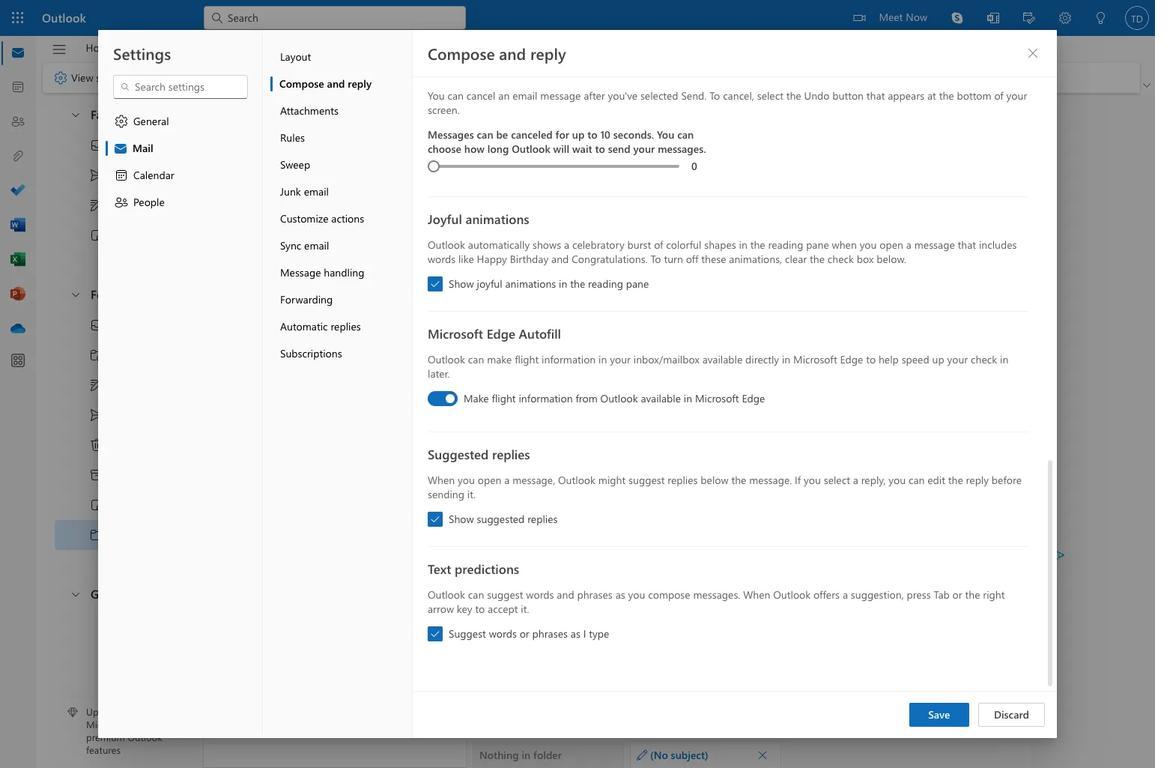 Task type: vqa. For each thing, say whether or not it's contained in the screenshot.


Task type: locate. For each thing, give the bounding box(es) containing it.
message right the below.
[[915, 238, 956, 252]]

1 vertical spatial 
[[70, 288, 82, 300]]

1 vertical spatial it.
[[521, 602, 530, 616]]

3  from the top
[[70, 588, 82, 600]]

2  from the top
[[89, 408, 104, 423]]

reply down outlook banner at the top of the page
[[531, 43, 566, 64]]

compose and reply down layout button
[[280, 76, 372, 91]]

0 vertical spatial when
[[428, 473, 455, 487]]

1 vertical spatial show
[[449, 512, 474, 526]]

0 horizontal spatial available
[[641, 391, 681, 406]]

view
[[137, 40, 160, 54], [71, 70, 93, 85]]

you right reply,
[[889, 473, 906, 487]]

outlook up 'make' at left bottom
[[428, 352, 465, 367]]

microsoft up later.
[[428, 325, 483, 342]]

to inside outlook can suggest words and phrases as you compose messages. when outlook offers a suggestion, press tab or the right arrow key to accept it.
[[476, 602, 485, 616]]

 inside reading pane main content
[[758, 750, 768, 760]]

microsoft inside outlook can make flight information in your inbox/mailbox available directly in microsoft edge to help speed up your check in later.
[[794, 352, 838, 367]]

0 horizontal spatial pane
[[627, 277, 649, 291]]

show down like
[[449, 277, 474, 291]]

0 horizontal spatial view
[[71, 70, 93, 85]]

that inside you can cancel an email message after you've selected send. to cancel, select the undo button that appears at the bottom of your screen.
[[867, 88, 886, 103]]

 left sent at left
[[89, 168, 104, 183]]

when
[[428, 473, 455, 487], [744, 588, 771, 602]]

check
[[828, 252, 854, 266], [971, 352, 998, 367]]

excel image
[[10, 253, 25, 268]]

 tree item
[[55, 160, 189, 190]]

offers
[[814, 588, 840, 602]]

layout
[[280, 49, 311, 64]]

message inside you can cancel an email message after you've selected send. to cancel, select the undo button that appears at the bottom of your screen.
[[541, 88, 581, 103]]

a right box
[[907, 238, 912, 252]]

microsoft edge autofill element
[[428, 352, 1029, 412]]

up inside messages can be canceled for up to 10 seconds. you can choose how long outlook will wait to send your messages.
[[573, 127, 585, 142]]

 for groups
[[70, 588, 82, 600]]

reply down layout button
[[348, 76, 372, 91]]

your right 10
[[634, 142, 655, 156]]

select inside you can cancel an email message after you've selected send. to cancel, select the undo button that appears at the bottom of your screen.
[[758, 88, 784, 103]]


[[120, 82, 130, 92]]

the left button at right top
[[787, 88, 802, 103]]

 inside settings tab list
[[114, 114, 129, 129]]

1 vertical spatial flight
[[492, 391, 516, 406]]

up right speed
[[933, 352, 945, 367]]

2 horizontal spatial words
[[526, 588, 554, 602]]

message.
[[750, 473, 793, 487]]

tree
[[55, 310, 189, 580]]

 for  drafts
[[89, 198, 104, 213]]

 button for groups
[[62, 580, 88, 608]]

email inside button
[[304, 184, 329, 199]]

0 horizontal spatial 
[[758, 750, 768, 760]]

settings tab list
[[98, 30, 263, 738]]

0 horizontal spatial phrases
[[533, 627, 568, 641]]

2 vertical spatial to
[[651, 252, 662, 266]]

2  from the top
[[89, 378, 104, 393]]

edge up the make
[[487, 325, 516, 342]]

you inside outlook can suggest words and phrases as you compose messages. when outlook offers a suggestion, press tab or the right arrow key to accept it.
[[629, 588, 646, 602]]

send
[[463, 61, 491, 78], [608, 142, 631, 156]]

with
[[148, 718, 166, 731]]

 down 
[[89, 378, 104, 393]]

 for text predictions
[[430, 629, 441, 639]]

and inside outlook can suggest words and phrases as you compose messages. when outlook offers a suggestion, press tab or the right arrow key to accept it.
[[557, 588, 575, 602]]

 left 
[[89, 138, 104, 153]]

animations down birthday
[[506, 277, 556, 291]]

 up 
[[89, 408, 104, 423]]

 for folders
[[70, 288, 82, 300]]

0 horizontal spatial compose
[[280, 76, 324, 91]]

message,
[[513, 473, 556, 487]]

if
[[795, 473, 801, 487]]

1 vertical spatial email
[[304, 184, 329, 199]]

 for 
[[89, 318, 104, 333]]

 for 
[[89, 408, 104, 423]]

 inside compose and reply tab panel
[[1028, 47, 1040, 59]]

 left 'groups'
[[70, 588, 82, 600]]

 inside tree
[[89, 498, 104, 513]]

1 vertical spatial send
[[608, 142, 631, 156]]

tree containing 
[[55, 310, 189, 580]]

 inside 'text predictions' "element"
[[430, 629, 441, 639]]

1 vertical spatial or
[[520, 627, 530, 641]]

 button inside folders 'tree item'
[[62, 280, 88, 308]]

of right bottom in the top right of the page
[[995, 88, 1004, 103]]

 up '' tree item
[[114, 114, 129, 129]]

to right key
[[476, 602, 485, 616]]

open right box
[[880, 238, 904, 252]]

show inside joyful animations element
[[449, 277, 474, 291]]

0 vertical spatial 
[[89, 198, 104, 213]]

flight right the make
[[515, 352, 539, 367]]

show inside the suggested replies element
[[449, 512, 474, 526]]

can for you can cancel an email message after you've selected send. to cancel, select the undo button that appears at the bottom of your screen.
[[477, 127, 494, 142]]

email right sync
[[304, 238, 329, 253]]

1 horizontal spatial check
[[971, 352, 998, 367]]

0 vertical spatial compose
[[428, 43, 495, 64]]

 button
[[1022, 41, 1046, 65], [753, 745, 774, 766]]

 button inside the favorites tree item
[[62, 100, 88, 128]]

1 horizontal spatial you
[[657, 127, 675, 142]]

to right upgrade
[[126, 706, 135, 718]]

 tree item
[[55, 190, 189, 220]]

 inside folders 'tree item'
[[70, 288, 82, 300]]

a
[[564, 238, 570, 252], [907, 238, 912, 252], [505, 473, 510, 487], [854, 473, 859, 487], [843, 588, 849, 602]]

and inside button
[[327, 76, 345, 91]]

congratulations.
[[572, 252, 648, 266]]

1 horizontal spatial message
[[915, 238, 956, 252]]

 for the topmost  button
[[1028, 47, 1040, 59]]

and
[[499, 43, 526, 64], [327, 76, 345, 91], [552, 252, 569, 266], [557, 588, 575, 602]]

settings
[[96, 70, 132, 85]]

in
[[740, 238, 748, 252], [559, 277, 568, 291], [599, 352, 607, 367], [783, 352, 791, 367], [1001, 352, 1009, 367], [684, 391, 693, 406], [522, 748, 531, 762]]

later.
[[428, 367, 450, 381]]

2 vertical spatial 
[[70, 588, 82, 600]]

words right "accept" at left
[[526, 588, 554, 602]]

microsoft right directly
[[794, 352, 838, 367]]

1  from the top
[[70, 108, 82, 120]]

automatic
[[280, 319, 328, 334]]

 sent items
[[89, 168, 159, 183]]

up right "for"
[[573, 127, 585, 142]]

0 vertical spatial 
[[89, 138, 104, 153]]

that right button at right top
[[867, 88, 886, 103]]

1 vertical spatial 
[[758, 750, 768, 760]]

up inside outlook can make flight information in your inbox/mailbox available directly in microsoft edge to help speed up your check in later.
[[933, 352, 945, 367]]

1 vertical spatial you
[[657, 127, 675, 142]]

1 vertical spatial view
[[71, 70, 93, 85]]

outlook banner
[[0, 0, 1156, 36]]

0 horizontal spatial it.
[[468, 487, 476, 501]]

reading pane main content
[[467, 94, 1032, 768]]

an
[[499, 88, 510, 103]]

0 vertical spatial information
[[542, 352, 596, 367]]

ad
[[1040, 550, 1049, 561]]

replies inside when you open a message, outlook might suggest replies below the message. if you select a reply, you can edit the reply before sending it.
[[668, 473, 698, 487]]

i
[[584, 627, 586, 641]]

reply
[[531, 43, 566, 64], [348, 76, 372, 91], [967, 473, 989, 487]]

compose up cancel
[[428, 43, 495, 64]]

options
[[419, 40, 456, 54]]

compose and reply inside button
[[280, 76, 372, 91]]

0 vertical spatial available
[[703, 352, 743, 367]]

1 vertical spatial 
[[114, 114, 129, 129]]

compose and reply button
[[271, 70, 412, 97]]

rules button
[[271, 124, 412, 151]]

3  from the top
[[430, 629, 441, 639]]

1 vertical spatial 
[[430, 514, 441, 525]]

2  from the top
[[89, 498, 104, 513]]

can for microsoft edge autofill
[[468, 352, 484, 367]]

 button for folders
[[62, 280, 88, 308]]

can inside outlook can suggest words and phrases as you compose messages. when outlook offers a suggestion, press tab or the right arrow key to accept it.
[[468, 588, 484, 602]]

 button inside groups tree item
[[62, 580, 88, 608]]

1 horizontal spatial open
[[880, 238, 904, 252]]

information down the autofill
[[542, 352, 596, 367]]

0 horizontal spatial that
[[867, 88, 886, 103]]

messages. up 0
[[658, 142, 707, 156]]

1 vertical spatial message
[[280, 265, 321, 280]]

1 vertical spatial select
[[824, 473, 851, 487]]

document containing settings
[[0, 0, 1156, 768]]

folders tree item
[[55, 280, 189, 310]]

1  from the top
[[89, 228, 104, 243]]

sync
[[280, 238, 302, 253]]

discard button
[[979, 703, 1046, 727]]

it. for replies
[[468, 487, 476, 501]]

1  from the top
[[89, 168, 104, 183]]

 for  general
[[114, 114, 129, 129]]

1 vertical spatial message
[[915, 238, 956, 252]]

1 horizontal spatial available
[[703, 352, 743, 367]]

set your advertising preferences image
[[1055, 549, 1067, 561]]

 tree item
[[55, 130, 189, 160]]

the inside outlook can suggest words and phrases as you compose messages. when outlook offers a suggestion, press tab or the right arrow key to accept it.
[[966, 588, 981, 602]]

can left cancel
[[448, 88, 464, 103]]

outlook left might
[[558, 473, 596, 487]]

send.
[[682, 88, 707, 103]]

2  from the top
[[70, 288, 82, 300]]

actions
[[332, 211, 364, 226]]

document
[[0, 0, 1156, 768]]

joyful animations element
[[428, 238, 1029, 292]]

2  from the top
[[89, 318, 104, 333]]

 inside tree
[[89, 318, 104, 333]]

dialog
[[0, 0, 1156, 768]]

0 vertical spatial 
[[53, 70, 68, 85]]

outlook inside messages can be canceled for up to 10 seconds. you can choose how long outlook will wait to send your messages.
[[512, 142, 551, 156]]

drafts
[[110, 198, 138, 213]]

1 horizontal spatial message
[[280, 265, 321, 280]]

reply inside button
[[348, 76, 372, 91]]

people
[[133, 195, 165, 209]]

make
[[464, 391, 489, 406]]

message for message handling
[[280, 265, 321, 280]]

 inside tree
[[89, 408, 104, 423]]

can inside you can cancel an email message after you've selected send. to cancel, select the undo button that appears at the bottom of your screen.
[[448, 88, 464, 103]]

 left joyful
[[430, 279, 441, 289]]

0 horizontal spatial  button
[[753, 745, 774, 766]]

outlook up  button
[[42, 10, 86, 25]]

1 vertical spatial suggest
[[487, 588, 524, 602]]

open down suggested replies
[[478, 473, 502, 487]]

rules
[[280, 130, 305, 145]]

microsoft down outlook can make flight information in your inbox/mailbox available directly in microsoft edge to help speed up your check in later.
[[696, 391, 740, 406]]

1 vertical spatial phrases
[[533, 627, 568, 641]]

1 vertical spatial 
[[89, 318, 104, 333]]

email for sync email
[[304, 238, 329, 253]]

and up an
[[499, 43, 526, 64]]

as left "i"
[[571, 627, 581, 641]]

 left folders
[[70, 288, 82, 300]]

0 vertical spatial flight
[[515, 352, 539, 367]]

sent
[[110, 168, 131, 183]]

1 vertical spatial of
[[654, 238, 664, 252]]

you up  button
[[428, 88, 445, 103]]

 inside the favorites tree item
[[70, 108, 82, 120]]

365
[[130, 718, 145, 731]]

 inside '' tree item
[[89, 138, 104, 153]]

0 vertical spatial check
[[828, 252, 854, 266]]

select inside when you open a message, outlook might suggest replies below the message. if you select a reply, you can edit the reply before sending it.
[[824, 473, 851, 487]]

1 horizontal spatial it.
[[521, 602, 530, 616]]

1  from the top
[[89, 138, 104, 153]]

that left the includes
[[958, 238, 977, 252]]

your right bottom in the top right of the page
[[1007, 88, 1028, 103]]

1 horizontal spatial up
[[933, 352, 945, 367]]

0 vertical spatial it.
[[468, 487, 476, 501]]

1 horizontal spatial  button
[[1022, 41, 1046, 65]]

as left compose
[[616, 588, 626, 602]]

you right if
[[804, 473, 821, 487]]

you right seconds.
[[657, 127, 675, 142]]

outlook link
[[42, 0, 86, 36]]

can
[[448, 88, 464, 103], [477, 127, 494, 142], [678, 127, 694, 142], [468, 352, 484, 367], [909, 473, 925, 487], [468, 588, 484, 602]]

0 horizontal spatial message
[[228, 40, 268, 54]]

 inside tree item
[[89, 198, 104, 213]]

autofill
[[519, 325, 561, 342]]

1 vertical spatial  button
[[62, 280, 88, 308]]

0 vertical spatial of
[[995, 88, 1004, 103]]

0 vertical spatial reading
[[769, 238, 804, 252]]

now
[[906, 10, 928, 24]]

3  button from the top
[[62, 580, 88, 608]]

2  from the top
[[430, 514, 441, 525]]

2  button from the top
[[62, 280, 88, 308]]

0 vertical spatial messages.
[[658, 142, 707, 156]]

show for joyful
[[449, 277, 474, 291]]

a right shows on the left of page
[[564, 238, 570, 252]]

you right when
[[860, 238, 877, 252]]

or right tab
[[953, 588, 963, 602]]

it. right "accept" at left
[[521, 602, 530, 616]]

messages.
[[658, 142, 707, 156], [694, 588, 741, 602]]

words inside outlook automatically shows a celebratory burst of colorful shapes in the reading pane when you open a message that includes words like happy birthday and congratulations. to turn off these animations, clear the check box below.
[[428, 252, 456, 266]]

Search settings search field
[[130, 79, 232, 94]]

words left like
[[428, 252, 456, 266]]

and down layout button
[[327, 76, 345, 91]]

flight right 'make' at left bottom
[[492, 391, 516, 406]]

a left reply,
[[854, 473, 859, 487]]

of
[[995, 88, 1004, 103], [654, 238, 664, 252]]

0 vertical spatial 
[[70, 108, 82, 120]]

 down  drafts
[[89, 228, 104, 243]]

how
[[465, 142, 485, 156]]

animations
[[466, 211, 530, 227], [506, 277, 556, 291]]

more apps image
[[10, 354, 25, 369]]

0 vertical spatial words
[[428, 252, 456, 266]]

flight
[[515, 352, 539, 367], [492, 391, 516, 406]]

undo down options button
[[428, 61, 460, 78]]

you left compose
[[629, 588, 646, 602]]

suggest
[[449, 627, 486, 641]]

the right at
[[940, 88, 955, 103]]

tab list
[[74, 36, 468, 59]]

reply left before
[[967, 473, 989, 487]]

box
[[857, 252, 874, 266]]

1 vertical spatial 
[[89, 408, 104, 423]]

can left 'edit'
[[909, 473, 925, 487]]

1  from the top
[[89, 198, 104, 213]]

animations down cc button
[[466, 211, 530, 227]]

wait
[[573, 142, 593, 156]]

information
[[542, 352, 596, 367], [519, 391, 573, 406]]

0 vertical spatial email
[[513, 88, 538, 103]]

compose inside compose and reply button
[[280, 76, 324, 91]]

 up 
[[89, 318, 104, 333]]

edit
[[928, 473, 946, 487]]

outlook left will
[[512, 142, 551, 156]]

you inside you can cancel an email message after you've selected send. to cancel, select the undo button that appears at the bottom of your screen.
[[428, 88, 445, 103]]

junk email
[[280, 184, 329, 199]]

pane left when
[[807, 238, 830, 252]]

0 horizontal spatial compose and reply
[[280, 76, 372, 91]]

customize
[[280, 211, 329, 226]]

suggest inside outlook can suggest words and phrases as you compose messages. when outlook offers a suggestion, press tab or the right arrow key to accept it.
[[487, 588, 524, 602]]

0 vertical spatial message
[[228, 40, 268, 54]]

2 horizontal spatial edge
[[841, 352, 864, 367]]

 inside tree item
[[89, 168, 104, 183]]

 inbox
[[89, 138, 136, 153]]

reading
[[769, 238, 804, 252], [588, 277, 624, 291]]

can up 0
[[678, 127, 694, 142]]

1 horizontal spatial phrases
[[578, 588, 613, 602]]

message list section
[[204, 96, 466, 768]]

0 vertical spatial 
[[1028, 47, 1040, 59]]

message inside message button
[[228, 40, 268, 54]]

1 vertical spatial compose and reply
[[280, 76, 372, 91]]

reading down congratulations.
[[588, 277, 624, 291]]

send up cancel
[[463, 61, 491, 78]]

favorites
[[91, 106, 139, 122]]

junk email button
[[271, 178, 412, 205]]

replies
[[331, 319, 361, 334], [492, 446, 530, 462], [668, 473, 698, 487], [528, 512, 558, 526]]

0 vertical spatial that
[[867, 88, 886, 103]]

can down 'text predictions'
[[468, 588, 484, 602]]

these
[[702, 252, 727, 266]]

messages. right compose
[[694, 588, 741, 602]]

 inside tree
[[89, 378, 104, 393]]

1 horizontal spatial undo
[[805, 88, 830, 103]]

1 vertical spatial words
[[526, 588, 554, 602]]

1 vertical spatial open
[[478, 473, 502, 487]]

of right burst
[[654, 238, 664, 252]]

0 vertical spatial open
[[880, 238, 904, 252]]

 inside  view settings
[[53, 70, 68, 85]]

your
[[1007, 88, 1028, 103], [634, 142, 655, 156], [610, 352, 631, 367], [948, 352, 969, 367]]

predictions
[[455, 561, 520, 577]]

undo send
[[428, 61, 491, 78]]

message inside "message handling" button
[[280, 265, 321, 280]]

1 horizontal spatial as
[[616, 588, 626, 602]]

you
[[860, 238, 877, 252], [458, 473, 475, 487], [804, 473, 821, 487], [889, 473, 906, 487], [629, 588, 646, 602]]


[[114, 168, 129, 183]]

0 vertical spatial compose and reply
[[428, 43, 566, 64]]

2 show from the top
[[449, 512, 474, 526]]

replies down forwarding button
[[331, 319, 361, 334]]

or
[[953, 588, 963, 602], [520, 627, 530, 641]]

you've
[[608, 88, 638, 103]]

1  from the top
[[430, 279, 441, 289]]

sending
[[428, 487, 465, 501]]

sync email button
[[271, 232, 412, 259]]

reading down cc text field
[[769, 238, 804, 252]]

the right clear in the right of the page
[[810, 252, 825, 266]]

0 horizontal spatial you
[[428, 88, 445, 103]]

suggest down the predictions
[[487, 588, 524, 602]]

0 horizontal spatial when
[[428, 473, 455, 487]]

message down sync email
[[280, 265, 321, 280]]

suggest right might
[[629, 473, 665, 487]]

1 horizontal spatial or
[[953, 588, 963, 602]]

application
[[0, 0, 1156, 768]]

1 horizontal spatial compose
[[428, 43, 495, 64]]

inbox/mailbox
[[634, 352, 700, 367]]

1 horizontal spatial reading
[[769, 238, 804, 252]]

a inside outlook can suggest words and phrases as you compose messages. when outlook offers a suggestion, press tab or the right arrow key to accept it.
[[843, 588, 849, 602]]

microsoft inside upgrade to microsoft 365 with premium outlook features
[[86, 718, 127, 731]]

 down arrow
[[430, 629, 441, 639]]

compose and reply heading
[[428, 43, 566, 64]]

 for joyful animations
[[430, 279, 441, 289]]

replies inside button
[[331, 319, 361, 334]]

replies left below
[[668, 473, 698, 487]]

0 horizontal spatial up
[[573, 127, 585, 142]]

2 vertical spatial words
[[489, 627, 517, 641]]

email right junk
[[304, 184, 329, 199]]

save
[[929, 708, 951, 722]]

automatic replies
[[280, 319, 361, 334]]

in inside outlook automatically shows a celebratory burst of colorful shapes in the reading pane when you open a message that includes words like happy birthday and congratulations. to turn off these animations, clear the check box below.
[[740, 238, 748, 252]]

it. right sending
[[468, 487, 476, 501]]

before
[[992, 473, 1022, 487]]

1 vertical spatial information
[[519, 391, 573, 406]]

0 vertical spatial you
[[428, 88, 445, 103]]

the down congratulations.
[[571, 277, 586, 291]]

phrases up 'type'
[[578, 588, 613, 602]]

animations,
[[730, 252, 783, 266]]

your inside messages can be canceled for up to 10 seconds. you can choose how long outlook will wait to send your messages.
[[634, 142, 655, 156]]

1 show from the top
[[449, 277, 474, 291]]

0 vertical spatial up
[[573, 127, 585, 142]]

it. inside outlook can suggest words and phrases as you compose messages. when outlook offers a suggestion, press tab or the right arrow key to accept it.
[[521, 602, 530, 616]]

messages. inside outlook can suggest words and phrases as you compose messages. when outlook offers a suggestion, press tab or the right arrow key to accept it.
[[694, 588, 741, 602]]

0 vertical spatial phrases
[[578, 588, 613, 602]]

 for suggested replies
[[430, 514, 441, 525]]

1  button from the top
[[62, 100, 88, 128]]

open inside when you open a message, outlook might suggest replies below the message. if you select a reply, you can edit the reply before sending it.
[[478, 473, 502, 487]]

words
[[428, 252, 456, 266], [526, 588, 554, 602], [489, 627, 517, 641]]

and up show joyful animations in the reading pane
[[552, 252, 569, 266]]

2 vertical spatial 
[[430, 629, 441, 639]]

0 vertical spatial or
[[953, 588, 963, 602]]

0 horizontal spatial of
[[654, 238, 664, 252]]

1 vertical spatial when
[[744, 588, 771, 602]]

1 vertical spatial 
[[89, 378, 104, 393]]

2 horizontal spatial to
[[710, 88, 721, 103]]

when inside when you open a message, outlook might suggest replies below the message. if you select a reply, you can edit the reply before sending it.
[[428, 473, 455, 487]]

 inside the suggested replies element
[[430, 514, 441, 525]]

0 vertical spatial message
[[541, 88, 581, 103]]

 button left folders
[[62, 280, 88, 308]]

compose and reply up an
[[428, 43, 566, 64]]

check right speed
[[971, 352, 998, 367]]

microsoft up the features
[[86, 718, 127, 731]]

and up suggest words or phrases as i type at bottom
[[557, 588, 575, 602]]

1 horizontal spatial of
[[995, 88, 1004, 103]]

0 horizontal spatial send
[[463, 61, 491, 78]]

or right suggest
[[520, 627, 530, 641]]

seconds.
[[614, 127, 655, 142]]

1 vertical spatial that
[[958, 238, 977, 252]]

to inside outlook automatically shows a celebratory burst of colorful shapes in the reading pane when you open a message that includes words like happy birthday and congratulations. to turn off these animations, clear the check box below.
[[651, 252, 662, 266]]

directly
[[746, 352, 780, 367]]

tab list containing home
[[74, 36, 468, 59]]

 inside joyful animations element
[[430, 279, 441, 289]]

it. inside when you open a message, outlook might suggest replies below the message. if you select a reply, you can edit the reply before sending it.
[[468, 487, 476, 501]]

 down  button
[[53, 70, 68, 85]]

email inside button
[[304, 238, 329, 253]]

to left help on the right top of the page
[[867, 352, 876, 367]]



Task type: describe. For each thing, give the bounding box(es) containing it.
undo inside you can cancel an email message after you've selected send. to cancel, select the undo button that appears at the bottom of your screen.
[[805, 88, 830, 103]]

email inside you can cancel an email message after you've selected send. to cancel, select the undo button that appears at the bottom of your screen.
[[513, 88, 538, 103]]

email for junk email
[[304, 184, 329, 199]]

left-rail-appbar navigation
[[3, 36, 33, 346]]

outlook inside when you open a message, outlook might suggest replies below the message. if you select a reply, you can edit the reply before sending it.
[[558, 473, 596, 487]]

1 vertical spatial reading
[[588, 277, 624, 291]]

key
[[457, 602, 473, 616]]

subject)
[[671, 748, 709, 762]]

check inside outlook automatically shows a celebratory burst of colorful shapes in the reading pane when you open a message that includes words like happy birthday and congratulations. to turn off these animations, clear the check box below.
[[828, 252, 854, 266]]

outlook inside outlook automatically shows a celebratory burst of colorful shapes in the reading pane when you open a message that includes words like happy birthday and congratulations. to turn off these animations, clear the check box below.
[[428, 238, 465, 252]]

outlook inside banner
[[42, 10, 86, 25]]

customize actions button
[[271, 205, 412, 232]]

2 vertical spatial edge
[[742, 391, 766, 406]]

 for  view settings
[[53, 70, 68, 85]]

conversation history
[[256, 108, 371, 123]]

to inside you can cancel an email message after you've selected send. to cancel, select the undo button that appears at the bottom of your screen.
[[710, 88, 721, 103]]

onedrive image
[[10, 322, 25, 337]]

outlook inside upgrade to microsoft 365 with premium outlook features
[[128, 731, 162, 744]]

phrases inside outlook can suggest words and phrases as you compose messages. when outlook offers a suggestion, press tab or the right arrow key to accept it.
[[578, 588, 613, 602]]

the right below
[[732, 473, 747, 487]]

in inside button
[[522, 748, 531, 762]]

celebratory
[[573, 238, 625, 252]]

bottom
[[958, 88, 992, 103]]

compose inside compose and reply tab panel
[[428, 43, 495, 64]]

attachments button
[[271, 97, 412, 124]]

cc button
[[481, 185, 528, 209]]

0 vertical spatial  button
[[1022, 41, 1046, 65]]

birthday
[[510, 252, 549, 266]]

show joyful animations in the reading pane
[[449, 277, 649, 291]]

open inside outlook automatically shows a celebratory burst of colorful shapes in the reading pane when you open a message that includes words like happy birthday and congratulations. to turn off these animations, clear the check box below.
[[880, 238, 904, 252]]


[[89, 348, 104, 363]]

mail image
[[10, 46, 25, 61]]

flight inside outlook can make flight information in your inbox/mailbox available directly in microsoft edge to help speed up your check in later.
[[515, 352, 539, 367]]

Cc text field
[[535, 189, 1008, 206]]

premium features image
[[67, 708, 78, 718]]

shows
[[533, 238, 562, 252]]

sweep
[[280, 157, 310, 172]]

options button
[[408, 36, 467, 59]]

 view settings
[[53, 70, 132, 85]]

burst
[[628, 238, 652, 252]]

pane inside outlook automatically shows a celebratory burst of colorful shapes in the reading pane when you open a message that includes words like happy birthday and congratulations. to turn off these animations, clear the check box below.
[[807, 238, 830, 252]]

your inside you can cancel an email message after you've selected send. to cancel, select the undo button that appears at the bottom of your screen.
[[1007, 88, 1028, 103]]

to inside outlook can make flight information in your inbox/mailbox available directly in microsoft edge to help speed up your check in later.
[[867, 352, 876, 367]]

your up "make flight information from outlook available in microsoft edge" on the bottom of page
[[610, 352, 631, 367]]

when inside outlook can suggest words and phrases as you compose messages. when outlook offers a suggestion, press tab or the right arrow key to accept it.
[[744, 588, 771, 602]]

after
[[584, 88, 605, 103]]

1 horizontal spatial words
[[489, 627, 517, 641]]

 button for favorites
[[62, 100, 88, 128]]

when you open a message, outlook might suggest replies below the message. if you select a reply, you can edit the reply before sending it.
[[428, 473, 1022, 501]]

compose and reply tab panel
[[413, 30, 1058, 738]]


[[113, 141, 128, 156]]

folder
[[534, 748, 562, 762]]

0 horizontal spatial undo
[[428, 61, 460, 78]]

calendar image
[[10, 80, 25, 95]]

to button
[[481, 148, 528, 172]]

(no
[[651, 748, 668, 762]]

show for suggested
[[449, 512, 474, 526]]

history
[[331, 108, 371, 123]]

reply inside when you open a message, outlook might suggest replies below the message. if you select a reply, you can edit the reply before sending it.
[[967, 473, 989, 487]]

powerpoint image
[[10, 287, 25, 302]]

show suggested replies
[[449, 512, 558, 526]]

outlook left offers
[[774, 588, 811, 602]]

 button
[[44, 37, 74, 62]]

nothing
[[480, 748, 519, 762]]

suggest inside when you open a message, outlook might suggest replies below the message. if you select a reply, you can edit the reply before sending it.
[[629, 473, 665, 487]]

message button
[[216, 36, 280, 59]]

10
[[601, 127, 611, 142]]

off
[[686, 252, 699, 266]]

 for favorites
[[70, 108, 82, 120]]

you inside messages can be canceled for up to 10 seconds. you can choose how long outlook will wait to send your messages.
[[657, 127, 675, 142]]

outlook down text in the left of the page
[[428, 588, 465, 602]]

view button
[[126, 36, 171, 59]]

0
[[692, 159, 698, 173]]

send inside messages can be canceled for up to 10 seconds. you can choose how long outlook will wait to send your messages.
[[608, 142, 631, 156]]

message for message
[[228, 40, 268, 54]]

suggested
[[477, 512, 525, 526]]

0 vertical spatial animations
[[466, 211, 530, 227]]

of inside you can cancel an email message after you've selected send. to cancel, select the undo button that appears at the bottom of your screen.
[[995, 88, 1004, 103]]

to inside upgrade to microsoft 365 with premium outlook features
[[126, 706, 135, 718]]

Add a subject text field
[[473, 258, 894, 282]]

check inside outlook can make flight information in your inbox/mailbox available directly in microsoft edge to help speed up your check in later.
[[971, 352, 998, 367]]

and inside outlook automatically shows a celebratory burst of colorful shapes in the reading pane when you open a message that includes words like happy birthday and congratulations. to turn off these animations, clear the check box below.
[[552, 252, 569, 266]]

happy
[[477, 252, 507, 266]]

settings heading
[[113, 43, 171, 64]]

conversation
[[256, 108, 328, 123]]

can inside when you open a message, outlook might suggest replies below the message. if you select a reply, you can edit the reply before sending it.
[[909, 473, 925, 487]]

message inside outlook automatically shows a celebratory burst of colorful shapes in the reading pane when you open a message that includes words like happy birthday and congratulations. to turn off these animations, clear the check box below.
[[915, 238, 956, 252]]

meet
[[880, 10, 904, 24]]

suggested replies element
[[428, 473, 1029, 527]]

joyful
[[428, 211, 462, 227]]

favorites tree item
[[55, 100, 189, 130]]

below
[[701, 473, 729, 487]]

when
[[832, 238, 857, 252]]

dialog containing settings
[[0, 0, 1156, 768]]

message handling button
[[271, 259, 412, 286]]

word image
[[10, 218, 25, 233]]

nothing in folder button
[[473, 741, 624, 768]]

joyful animations
[[428, 211, 530, 227]]

Bcc text field
[[535, 225, 1008, 242]]

screen.
[[428, 103, 460, 117]]

to do image
[[10, 184, 25, 199]]

accept
[[488, 602, 518, 616]]

subscriptions button
[[271, 340, 412, 367]]

arrow
[[428, 602, 454, 616]]

tab
[[934, 588, 950, 602]]

0 horizontal spatial or
[[520, 627, 530, 641]]

0 vertical spatial edge
[[487, 325, 516, 342]]

to inside 'button'
[[499, 153, 510, 167]]

shapes
[[705, 238, 737, 252]]

can for text predictions
[[468, 588, 484, 602]]

to left 10
[[588, 127, 598, 142]]

button
[[833, 88, 864, 103]]

joyful
[[477, 277, 503, 291]]

1 vertical spatial available
[[641, 391, 681, 406]]

a left message,
[[505, 473, 510, 487]]

or inside outlook can suggest words and phrases as you compose messages. when outlook offers a suggestion, press tab or the right arrow key to accept it.
[[953, 588, 963, 602]]

layout group
[[241, 63, 389, 93]]

files image
[[10, 149, 25, 164]]

make flight information from outlook available in microsoft edge
[[464, 391, 766, 406]]

insert button
[[281, 36, 329, 59]]


[[114, 195, 129, 210]]

0 horizontal spatial as
[[571, 627, 581, 641]]

the right shapes
[[751, 238, 766, 252]]

Message body, press Alt+F10 to exit text field
[[482, 301, 1008, 509]]

outlook right from
[[601, 391, 638, 406]]

cancel
[[467, 88, 496, 103]]

suggest words or phrases as i type
[[449, 627, 610, 641]]

favorites tree
[[55, 94, 189, 280]]

as inside outlook can suggest words and phrases as you compose messages. when outlook offers a suggestion, press tab or the right arrow key to accept it.
[[616, 588, 626, 602]]

people image
[[10, 115, 25, 130]]

below.
[[877, 252, 907, 266]]

at
[[928, 88, 937, 103]]

edge inside outlook can make flight information in your inbox/mailbox available directly in microsoft edge to help speed up your check in later.
[[841, 352, 864, 367]]

settings
[[113, 43, 171, 64]]

 inside favorites tree
[[89, 228, 104, 243]]

suggested replies
[[428, 446, 530, 462]]

undo send element
[[428, 88, 1029, 177]]

the right 'edit'
[[949, 473, 964, 487]]

text
[[428, 561, 452, 577]]

for
[[556, 127, 570, 142]]

turn
[[664, 252, 683, 266]]

reply,
[[862, 473, 886, 487]]

1 vertical spatial animations
[[506, 277, 556, 291]]

selected
[[641, 88, 679, 103]]

view inside  view settings
[[71, 70, 93, 85]]

messages can be canceled for up to 10 seconds. you can choose how long outlook will wait to send your messages.
[[428, 127, 707, 156]]

0 vertical spatial reply
[[531, 43, 566, 64]]

to right wait
[[596, 142, 606, 156]]

compose and reply inside tab panel
[[428, 43, 566, 64]]

junk
[[280, 184, 301, 199]]

 drafts
[[89, 198, 138, 213]]

 for  sent items
[[89, 168, 104, 183]]

1 vertical spatial  button
[[753, 745, 774, 766]]

text predictions element
[[428, 588, 1029, 642]]

 general
[[114, 114, 169, 129]]

 for  inbox
[[89, 138, 104, 153]]

0 vertical spatial send
[[463, 61, 491, 78]]

 for 
[[89, 378, 104, 393]]

of inside outlook automatically shows a celebratory burst of colorful shapes in the reading pane when you open a message that includes words like happy birthday and congratulations. to turn off these animations, clear the check box below.
[[654, 238, 664, 252]]

upgrade
[[86, 706, 124, 718]]

that inside outlook automatically shows a celebratory burst of colorful shapes in the reading pane when you open a message that includes words like happy birthday and congratulations. to turn off these animations, clear the check box below.
[[958, 238, 977, 252]]

groups tree item
[[55, 580, 189, 610]]

application containing settings
[[0, 0, 1156, 768]]

like
[[459, 252, 474, 266]]

available inside outlook can make flight information in your inbox/mailbox available directly in microsoft edge to help speed up your check in later.
[[703, 352, 743, 367]]

calendar
[[133, 168, 174, 182]]

view inside "button"
[[137, 40, 160, 54]]

it. for predictions
[[521, 602, 530, 616]]

words inside outlook can suggest words and phrases as you compose messages. when outlook offers a suggestion, press tab or the right arrow key to accept it.
[[526, 588, 554, 602]]

message handling
[[280, 265, 365, 280]]

handling
[[324, 265, 365, 280]]

forwarding button
[[271, 286, 412, 313]]

messages. inside messages can be canceled for up to 10 seconds. you can choose how long outlook will wait to send your messages.
[[658, 142, 707, 156]]

replies down message,
[[528, 512, 558, 526]]

To text field
[[535, 153, 1010, 170]]

outlook inside outlook can make flight information in your inbox/mailbox available directly in microsoft edge to help speed up your check in later.
[[428, 352, 465, 367]]

folders
[[91, 286, 130, 302]]

information inside outlook can make flight information in your inbox/mailbox available directly in microsoft edge to help speed up your check in later.
[[542, 352, 596, 367]]


[[435, 112, 450, 127]]

reading inside outlook automatically shows a celebratory burst of colorful shapes in the reading pane when you open a message that includes words like happy birthday and congratulations. to turn off these animations, clear the check box below.
[[769, 238, 804, 252]]

might
[[599, 473, 626, 487]]

replies up message,
[[492, 446, 530, 462]]

help
[[879, 352, 899, 367]]

you inside outlook automatically shows a celebratory burst of colorful shapes in the reading pane when you open a message that includes words like happy birthday and congratulations. to turn off these animations, clear the check box below.
[[860, 238, 877, 252]]

your right speed
[[948, 352, 969, 367]]

can for undo send
[[448, 88, 464, 103]]

you down suggested
[[458, 473, 475, 487]]


[[854, 12, 866, 24]]

 for the bottommost  button
[[758, 750, 768, 760]]

insert
[[292, 40, 318, 54]]

groups
[[91, 586, 130, 602]]



